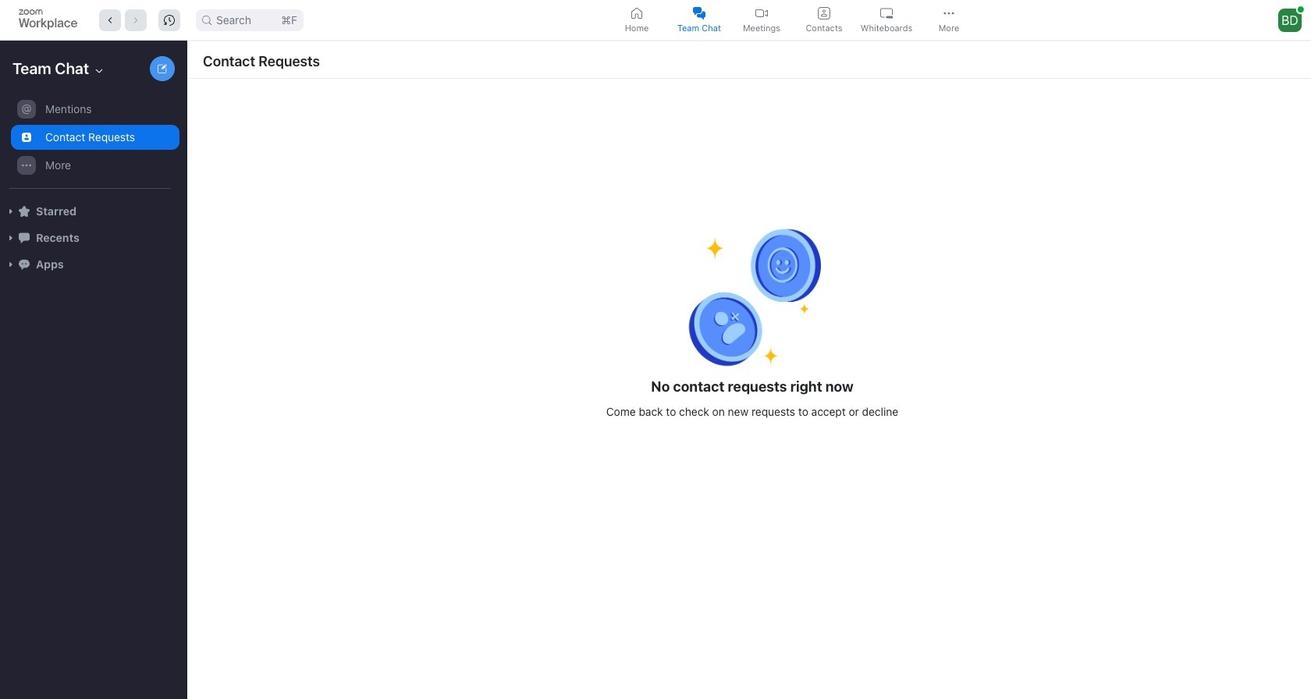 Task type: locate. For each thing, give the bounding box(es) containing it.
history image
[[164, 14, 175, 25], [164, 14, 175, 25]]

tree
[[0, 94, 184, 293]]

triangle right image for starred tree item
[[6, 207, 16, 216]]

group
[[0, 95, 179, 189]]

1 vertical spatial triangle right image
[[6, 260, 16, 269]]

new image
[[158, 64, 167, 73]]

triangle right image
[[6, 233, 16, 243], [6, 260, 16, 269]]

triangle right image inside recents tree item
[[6, 233, 16, 243]]

recents tree item
[[6, 225, 179, 251]]

online image
[[1298, 6, 1304, 12], [1298, 6, 1304, 12]]

new image
[[158, 64, 167, 73]]

triangle right image
[[6, 207, 16, 216], [6, 207, 16, 216], [6, 233, 16, 243], [6, 260, 16, 269]]

0 vertical spatial triangle right image
[[6, 233, 16, 243]]

chevron down small image
[[93, 65, 105, 77], [93, 65, 105, 77]]

tab list
[[608, 2, 982, 37]]

star image
[[19, 206, 30, 217]]

2 triangle right image from the top
[[6, 260, 16, 269]]

chevron left small image
[[105, 14, 115, 25], [105, 14, 115, 25]]

chat image
[[19, 232, 30, 243], [19, 232, 30, 243]]

star image
[[19, 206, 30, 217]]

1 triangle right image from the top
[[6, 233, 16, 243]]

chatbot image
[[19, 259, 30, 270]]



Task type: vqa. For each thing, say whether or not it's contained in the screenshot.
⌘F
no



Task type: describe. For each thing, give the bounding box(es) containing it.
triangle right image for apps tree item at the left top
[[6, 260, 16, 269]]

triangle right image for apps tree item at the left top
[[6, 260, 16, 269]]

magnifier image
[[202, 15, 211, 25]]

magnifier image
[[202, 15, 211, 25]]

triangle right image for recents tree item
[[6, 233, 16, 243]]

triangle right image for recents tree item
[[6, 233, 16, 243]]

chatbot image
[[19, 259, 30, 270]]

apps tree item
[[6, 251, 179, 278]]

starred tree item
[[6, 198, 179, 225]]



